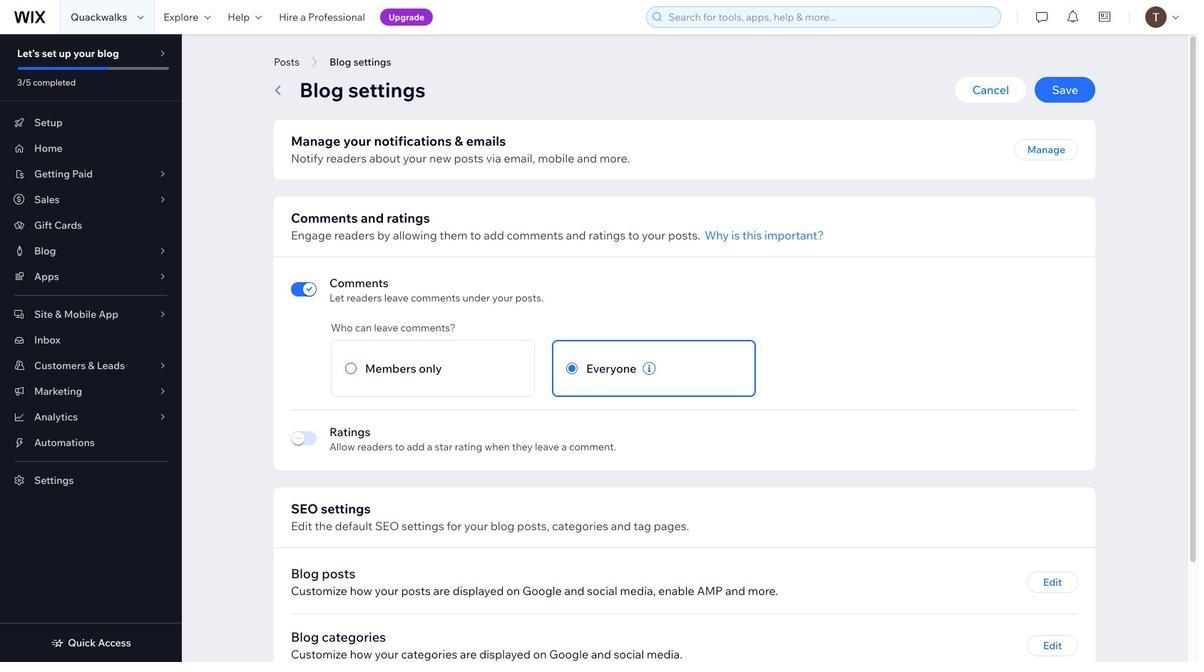 Task type: describe. For each thing, give the bounding box(es) containing it.
sidebar element
[[0, 34, 182, 663]]



Task type: locate. For each thing, give the bounding box(es) containing it.
option group
[[331, 340, 1079, 397]]

Search for tools, apps, help & more... field
[[665, 7, 997, 27]]



Task type: vqa. For each thing, say whether or not it's contained in the screenshot.
transaction in mobile payment : from 6.6% per transaction
no



